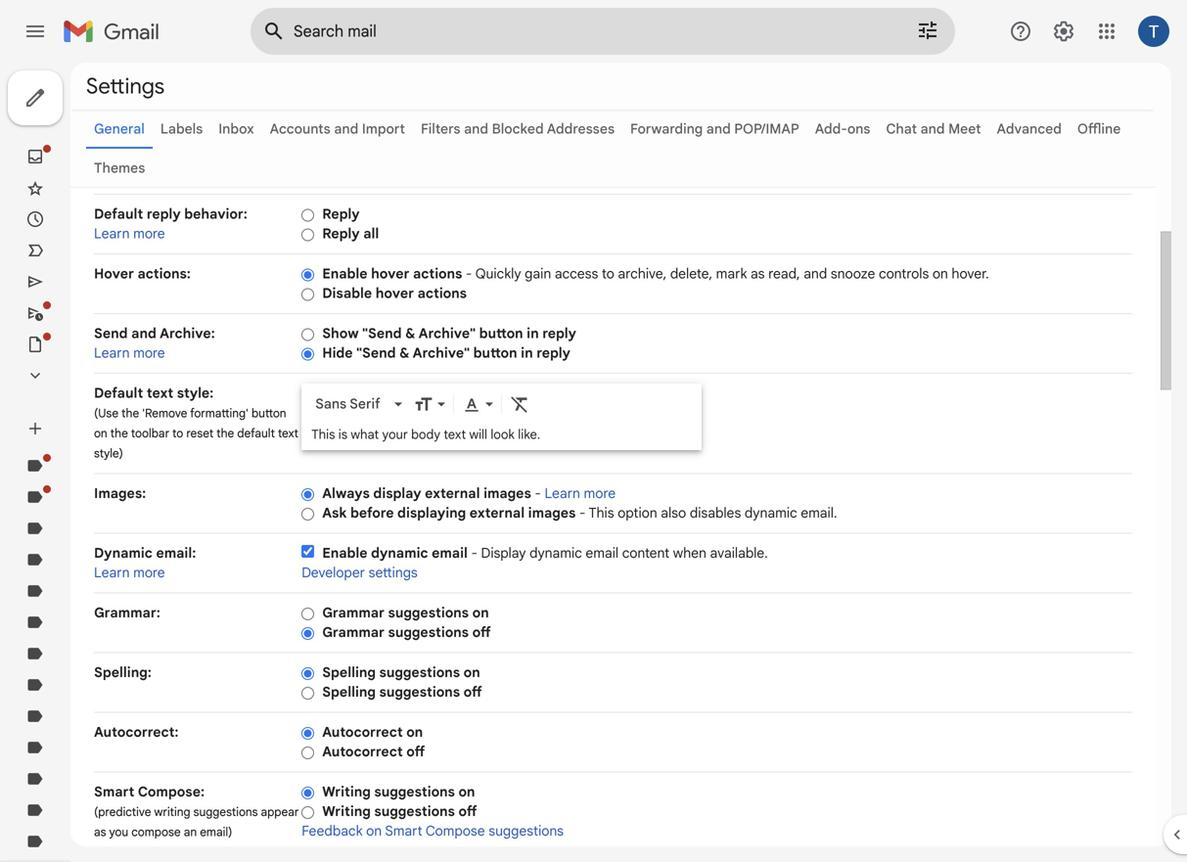 Task type: vqa. For each thing, say whether or not it's contained in the screenshot.
off related to Writing suggestions on
yes



Task type: locate. For each thing, give the bounding box(es) containing it.
0 vertical spatial reply
[[147, 206, 181, 223]]

grammar down developer settings link
[[322, 605, 385, 622]]

0 vertical spatial spelling
[[322, 664, 376, 682]]

1 email from the left
[[432, 545, 468, 562]]

this left option
[[589, 505, 615, 522]]

1 vertical spatial hover
[[376, 285, 414, 302]]

default up the (use
[[94, 385, 143, 402]]

will
[[469, 427, 488, 443]]

hover right disable
[[376, 285, 414, 302]]

you
[[109, 826, 128, 840]]

0 horizontal spatial as
[[94, 826, 106, 840]]

reply down access
[[543, 325, 577, 342]]

reply up "reply all"
[[322, 206, 360, 223]]

Show "Send & Archive" button in reply radio
[[302, 327, 315, 342]]

learn
[[94, 225, 130, 242], [94, 345, 130, 362], [545, 485, 581, 502], [94, 565, 130, 582]]

email:
[[156, 545, 196, 562]]

grammar right grammar suggestions off option
[[322, 624, 385, 641]]

suggestions up grammar suggestions off
[[388, 605, 469, 622]]

dynamic
[[745, 505, 798, 522], [371, 545, 428, 562], [530, 545, 582, 562]]

as left the you
[[94, 826, 106, 840]]

actions:
[[138, 265, 191, 283]]

main menu image
[[24, 20, 47, 43]]

suggestions down writing suggestions on
[[374, 803, 455, 821]]

this
[[312, 427, 335, 443], [589, 505, 615, 522]]

1 vertical spatial archive"
[[413, 345, 470, 362]]

"send right show at left
[[362, 325, 402, 342]]

off up compose
[[459, 803, 477, 821]]

email down displaying
[[432, 545, 468, 562]]

0 vertical spatial writing
[[322, 784, 371, 801]]

more inside send and archive: learn more
[[133, 345, 165, 362]]

0 vertical spatial in
[[527, 325, 539, 342]]

1 vertical spatial actions
[[418, 285, 467, 302]]

and left pop/imap on the top right of the page
[[707, 120, 731, 138]]

on down the (use
[[94, 426, 107, 441]]

actions up disable hover actions
[[413, 265, 463, 283]]

gain
[[525, 265, 552, 283]]

default for learn
[[94, 206, 143, 223]]

writing for writing suggestions off
[[322, 803, 371, 821]]

& down show "send & archive" button in reply on the left
[[400, 345, 410, 362]]

1 horizontal spatial as
[[751, 265, 765, 283]]

1 vertical spatial as
[[94, 826, 106, 840]]

enable inside enable dynamic email - display dynamic email content when available. developer settings
[[322, 545, 368, 562]]

labels
[[160, 120, 203, 138]]

this is what your body text will look like.
[[312, 427, 541, 443]]

archive" down show "send & archive" button in reply on the left
[[413, 345, 470, 362]]

default
[[237, 426, 275, 441]]

button up 'hide "send & archive" button in reply'
[[479, 325, 524, 342]]

0 vertical spatial as
[[751, 265, 765, 283]]

2 spelling from the top
[[322, 684, 376, 701]]

reset
[[186, 426, 214, 441]]

reply
[[322, 206, 360, 223], [322, 225, 360, 242]]

smart up (predictive
[[94, 784, 135, 801]]

smart down writing suggestions off
[[385, 823, 423, 840]]

1 vertical spatial grammar
[[322, 624, 385, 641]]

suggestions down spelling suggestions on
[[380, 684, 460, 701]]

- left option
[[580, 505, 586, 522]]

1 vertical spatial autocorrect
[[322, 744, 403, 761]]

when
[[673, 545, 707, 562]]

on up compose
[[459, 784, 475, 801]]

default
[[94, 206, 143, 223], [94, 385, 143, 402]]

2 horizontal spatial text
[[444, 427, 466, 443]]

more down archive: on the top left of the page
[[133, 345, 165, 362]]

delete,
[[671, 265, 713, 283]]

reply up formatting options toolbar
[[537, 345, 571, 362]]

text
[[147, 385, 173, 402], [278, 426, 299, 441], [444, 427, 466, 443]]

0 vertical spatial hover
[[371, 265, 410, 283]]

&
[[406, 325, 416, 342], [400, 345, 410, 362]]

to left reset
[[173, 426, 183, 441]]

suggestions for spelling suggestions on
[[380, 664, 460, 682]]

add-ons link
[[815, 120, 871, 138]]

offline
[[1078, 120, 1121, 138]]

1 vertical spatial reply
[[322, 225, 360, 242]]

2 reply from the top
[[322, 225, 360, 242]]

off down spelling suggestions on
[[464, 684, 482, 701]]

1 reply from the top
[[322, 206, 360, 223]]

1 vertical spatial spelling
[[322, 684, 376, 701]]

Ask before displaying external images radio
[[302, 507, 315, 522]]

0 vertical spatial button
[[479, 325, 524, 342]]

button up default
[[252, 406, 286, 421]]

spelling right spelling suggestions off radio
[[322, 684, 376, 701]]

1 enable from the top
[[322, 265, 368, 283]]

text left will
[[444, 427, 466, 443]]

more down dynamic
[[133, 565, 165, 582]]

dynamic down ask before displaying external images - this option also disables dynamic email.
[[530, 545, 582, 562]]

Search mail text field
[[294, 22, 862, 41]]

button for show "send & archive" button in reply
[[479, 325, 524, 342]]

0 vertical spatial archive"
[[419, 325, 476, 342]]

0 horizontal spatial email
[[432, 545, 468, 562]]

as
[[751, 265, 765, 283], [94, 826, 106, 840]]

archive" up 'hide "send & archive" button in reply'
[[419, 325, 476, 342]]

(use
[[94, 406, 119, 421]]

0 vertical spatial &
[[406, 325, 416, 342]]

enable for enable dynamic email
[[322, 545, 368, 562]]

and for import
[[334, 120, 359, 138]]

suggestions right compose
[[489, 823, 564, 840]]

Spelling suggestions on radio
[[302, 667, 315, 681]]

default down "themes" link
[[94, 206, 143, 223]]

forwarding and pop/imap link
[[631, 120, 800, 138]]

Spelling suggestions off radio
[[302, 686, 315, 701]]

ask before displaying external images - this option also disables dynamic email.
[[322, 505, 838, 522]]

off up writing suggestions on
[[407, 744, 425, 761]]

available.
[[710, 545, 769, 562]]

1 horizontal spatial text
[[278, 426, 299, 441]]

learn inside send and archive: learn more
[[94, 345, 130, 362]]

forwarding and pop/imap
[[631, 120, 800, 138]]

dynamic up the settings
[[371, 545, 428, 562]]

1 vertical spatial in
[[521, 345, 533, 362]]

1 vertical spatial images
[[528, 505, 576, 522]]

autocorrect down autocorrect on on the left bottom
[[322, 744, 403, 761]]

email left 'content'
[[586, 545, 619, 562]]

0 horizontal spatial to
[[173, 426, 183, 441]]

suggestions down "grammar suggestions on"
[[388, 624, 469, 641]]

hover for enable
[[371, 265, 410, 283]]

general
[[94, 120, 145, 138]]

external down always display external images - learn more
[[470, 505, 525, 522]]

2 autocorrect from the top
[[322, 744, 403, 761]]

and right send
[[131, 325, 157, 342]]

developer
[[302, 565, 365, 582]]

email.
[[801, 505, 838, 522]]

labels link
[[160, 120, 203, 138]]

reply for reply all
[[322, 225, 360, 242]]

spelling:
[[94, 664, 152, 682]]

0 vertical spatial enable
[[322, 265, 368, 283]]

inbox
[[219, 120, 254, 138]]

2 vertical spatial button
[[252, 406, 286, 421]]

suggestions up email)
[[194, 805, 258, 820]]

spelling right the 'spelling suggestions on' option
[[322, 664, 376, 682]]

1 writing from the top
[[322, 784, 371, 801]]

1 grammar from the top
[[322, 605, 385, 622]]

1 horizontal spatial email
[[586, 545, 619, 562]]

compose
[[131, 826, 181, 840]]

Always display external images radio
[[302, 487, 315, 502]]

sans serif option
[[312, 394, 391, 414]]

writing suggestions off
[[322, 803, 477, 821]]

- inside enable dynamic email - display dynamic email content when available. developer settings
[[472, 545, 478, 562]]

default inside default text style: (use the 'remove formatting' button on the toolbar to reset the default text style)
[[94, 385, 143, 402]]

Reply radio
[[302, 208, 315, 223]]

1 vertical spatial external
[[470, 505, 525, 522]]

2 grammar from the top
[[322, 624, 385, 641]]

reply left all
[[322, 225, 360, 242]]

access
[[555, 265, 599, 283]]

"send
[[362, 325, 402, 342], [357, 345, 396, 362]]

"send for show
[[362, 325, 402, 342]]

to inside default text style: (use the 'remove formatting' button on the toolbar to reset the default text style)
[[173, 426, 183, 441]]

actions for enable
[[413, 265, 463, 283]]

suggestions for writing suggestions on
[[374, 784, 455, 801]]

more up ask before displaying external images - this option also disables dynamic email.
[[584, 485, 616, 502]]

enable dynamic email - display dynamic email content when available. developer settings
[[302, 545, 769, 582]]

1 vertical spatial default
[[94, 385, 143, 402]]

0 vertical spatial "send
[[362, 325, 402, 342]]

1 vertical spatial &
[[400, 345, 410, 362]]

dynamic left email.
[[745, 505, 798, 522]]

enable up developer
[[322, 545, 368, 562]]

quickly
[[476, 265, 522, 283]]

hover
[[94, 265, 134, 283]]

in for hide "send & archive" button in reply
[[521, 345, 533, 362]]

2 writing from the top
[[322, 803, 371, 821]]

on inside default text style: (use the 'remove formatting' button on the toolbar to reset the default text style)
[[94, 426, 107, 441]]

filters and blocked addresses
[[421, 120, 615, 138]]

1 vertical spatial writing
[[322, 803, 371, 821]]

and for meet
[[921, 120, 946, 138]]

button down show "send & archive" button in reply on the left
[[474, 345, 518, 362]]

images up enable dynamic email - display dynamic email content when available. developer settings at bottom
[[528, 505, 576, 522]]

0 horizontal spatial smart
[[94, 784, 135, 801]]

and
[[334, 120, 359, 138], [464, 120, 489, 138], [707, 120, 731, 138], [921, 120, 946, 138], [804, 265, 828, 283], [131, 325, 157, 342]]

off down "grammar suggestions on"
[[473, 624, 491, 641]]

images down look
[[484, 485, 532, 502]]

enable up disable
[[322, 265, 368, 283]]

writing
[[322, 784, 371, 801], [322, 803, 371, 821]]

0 vertical spatial autocorrect
[[322, 724, 403, 741]]

hover up disable hover actions
[[371, 265, 410, 283]]

1 vertical spatial enable
[[322, 545, 368, 562]]

text up 'remove at the top left
[[147, 385, 173, 402]]

archive"
[[419, 325, 476, 342], [413, 345, 470, 362]]

0 horizontal spatial this
[[312, 427, 335, 443]]

smart
[[94, 784, 135, 801], [385, 823, 423, 840]]

appear
[[261, 805, 299, 820]]

learn down dynamic
[[94, 565, 130, 582]]

this left is
[[312, 427, 335, 443]]

external up displaying
[[425, 485, 480, 502]]

text right default
[[278, 426, 299, 441]]

0 vertical spatial reply
[[322, 206, 360, 223]]

disable hover actions
[[322, 285, 467, 302]]

accounts
[[270, 120, 331, 138]]

in
[[527, 325, 539, 342], [521, 345, 533, 362]]

off for spelling suggestions on
[[464, 684, 482, 701]]

autocorrect up autocorrect off
[[322, 724, 403, 741]]

"send right hide
[[357, 345, 396, 362]]

0 vertical spatial grammar
[[322, 605, 385, 622]]

remove formatting ‪(⌘\)‬ image
[[510, 394, 530, 414]]

writing suggestions on
[[322, 784, 475, 801]]

images
[[484, 485, 532, 502], [528, 505, 576, 522]]

None checkbox
[[302, 545, 315, 558]]

reply left behavior:
[[147, 206, 181, 223]]

and inside send and archive: learn more
[[131, 325, 157, 342]]

reply for hide "send & archive" button in reply
[[537, 345, 571, 362]]

as right mark
[[751, 265, 765, 283]]

0 vertical spatial smart
[[94, 784, 135, 801]]

learn more link up ask before displaying external images - this option also disables dynamic email.
[[545, 485, 616, 502]]

hover
[[371, 265, 410, 283], [376, 285, 414, 302]]

in down gain
[[527, 325, 539, 342]]

developer settings link
[[302, 565, 418, 582]]

grammar suggestions on
[[322, 605, 489, 622]]

None search field
[[251, 8, 956, 55]]

1 vertical spatial smart
[[385, 823, 423, 840]]

in up remove formatting ‪(⌘\)‬ icon
[[521, 345, 533, 362]]

0 vertical spatial actions
[[413, 265, 463, 283]]

filters and blocked addresses link
[[421, 120, 615, 138]]

1 vertical spatial button
[[474, 345, 518, 362]]

Enable hover actions radio
[[302, 268, 315, 282]]

1 horizontal spatial smart
[[385, 823, 423, 840]]

grammar
[[322, 605, 385, 622], [322, 624, 385, 641]]

the right the (use
[[122, 406, 139, 421]]

1 spelling from the top
[[322, 664, 376, 682]]

1 horizontal spatial this
[[589, 505, 615, 522]]

also
[[661, 505, 687, 522]]

& for hide
[[400, 345, 410, 362]]

autocorrect on
[[322, 724, 423, 741]]

learn more link down dynamic
[[94, 565, 165, 582]]

1 vertical spatial reply
[[543, 325, 577, 342]]

learn down send
[[94, 345, 130, 362]]

button
[[479, 325, 524, 342], [474, 345, 518, 362], [252, 406, 286, 421]]

1 vertical spatial this
[[589, 505, 615, 522]]

0 vertical spatial default
[[94, 206, 143, 223]]

learn more link down send
[[94, 345, 165, 362]]

and for pop/imap
[[707, 120, 731, 138]]

suggestions for grammar suggestions on
[[388, 605, 469, 622]]

& up 'hide "send & archive" button in reply'
[[406, 325, 416, 342]]

writing right writing suggestions on radio
[[322, 784, 371, 801]]

sans
[[316, 395, 347, 413]]

learn more link
[[94, 225, 165, 242], [94, 345, 165, 362], [545, 485, 616, 502], [94, 565, 165, 582]]

smart compose: (predictive writing suggestions appear as you compose an email)
[[94, 784, 299, 840]]

0 vertical spatial to
[[602, 265, 615, 283]]

off for writing suggestions on
[[459, 803, 477, 821]]

suggestions inside the smart compose: (predictive writing suggestions appear as you compose an email)
[[194, 805, 258, 820]]

2 enable from the top
[[322, 545, 368, 562]]

actions up show "send & archive" button in reply on the left
[[418, 285, 467, 302]]

suggestions up the spelling suggestions off
[[380, 664, 460, 682]]

2 default from the top
[[94, 385, 143, 402]]

offline link
[[1078, 120, 1121, 138]]

compose:
[[138, 784, 205, 801]]

import
[[362, 120, 405, 138]]

writing up feedback on the bottom of page
[[322, 803, 371, 821]]

1 autocorrect from the top
[[322, 724, 403, 741]]

1 horizontal spatial dynamic
[[530, 545, 582, 562]]

option
[[618, 505, 658, 522]]

suggestions for grammar suggestions off
[[388, 624, 469, 641]]

1 horizontal spatial to
[[602, 265, 615, 283]]

controls
[[879, 265, 930, 283]]

- left display
[[472, 545, 478, 562]]

and left import
[[334, 120, 359, 138]]

0 horizontal spatial dynamic
[[371, 545, 428, 562]]

show "send & archive" button in reply
[[322, 325, 577, 342]]

reply for show "send & archive" button in reply
[[543, 325, 577, 342]]

2 vertical spatial reply
[[537, 345, 571, 362]]

more up hover actions:
[[133, 225, 165, 242]]

and right chat
[[921, 120, 946, 138]]

and right filters at the left top
[[464, 120, 489, 138]]

learn more link up hover actions:
[[94, 225, 165, 242]]

hover.
[[952, 265, 990, 283]]

spelling for spelling suggestions off
[[322, 684, 376, 701]]

learn up hover on the top
[[94, 225, 130, 242]]

email)
[[200, 826, 232, 840]]

grammar for grammar suggestions on
[[322, 605, 385, 622]]

1 default from the top
[[94, 206, 143, 223]]

in for show "send & archive" button in reply
[[527, 325, 539, 342]]

suggestions up writing suggestions off
[[374, 784, 455, 801]]

navigation
[[0, 63, 235, 863]]

to right access
[[602, 265, 615, 283]]

default inside 'default reply behavior: learn more'
[[94, 206, 143, 223]]

2 horizontal spatial dynamic
[[745, 505, 798, 522]]

default reply behavior: learn more
[[94, 206, 248, 242]]

blocked
[[492, 120, 544, 138]]

Reply all radio
[[302, 227, 315, 242]]

the
[[122, 406, 139, 421], [110, 426, 128, 441], [217, 426, 234, 441]]

1 vertical spatial "send
[[357, 345, 396, 362]]

Autocorrect off radio
[[302, 746, 315, 761]]

1 vertical spatial to
[[173, 426, 183, 441]]



Task type: describe. For each thing, give the bounding box(es) containing it.
is
[[339, 427, 348, 443]]

grammar for grammar suggestions off
[[322, 624, 385, 641]]

learn more link for email:
[[94, 565, 165, 582]]

advanced
[[997, 120, 1062, 138]]

smart inside the smart compose: (predictive writing suggestions appear as you compose an email)
[[94, 784, 135, 801]]

on left hover.
[[933, 265, 949, 283]]

chat and meet link
[[887, 120, 982, 138]]

display
[[481, 545, 526, 562]]

button for hide "send & archive" button in reply
[[474, 345, 518, 362]]

general link
[[94, 120, 145, 138]]

- up ask before displaying external images - this option also disables dynamic email.
[[535, 485, 541, 502]]

'remove
[[142, 406, 187, 421]]

autocorrect for autocorrect off
[[322, 744, 403, 761]]

reply for reply
[[322, 206, 360, 223]]

read,
[[769, 265, 801, 283]]

mark
[[716, 265, 748, 283]]

suggestions for writing suggestions off
[[374, 803, 455, 821]]

and right read,
[[804, 265, 828, 283]]

writing for writing suggestions on
[[322, 784, 371, 801]]

snooze
[[831, 265, 876, 283]]

enable for enable hover actions
[[322, 265, 368, 283]]

advanced link
[[997, 120, 1062, 138]]

autocorrect off
[[322, 744, 425, 761]]

default text style: (use the 'remove formatting' button on the toolbar to reset the default text style)
[[94, 385, 299, 461]]

style:
[[177, 385, 214, 402]]

spelling for spelling suggestions on
[[322, 664, 376, 682]]

displaying
[[398, 505, 466, 522]]

settings
[[86, 72, 165, 100]]

learn up ask before displaying external images - this option also disables dynamic email.
[[545, 485, 581, 502]]

chat
[[887, 120, 918, 138]]

spelling suggestions off
[[322, 684, 482, 701]]

more inside 'default reply behavior: learn more'
[[133, 225, 165, 242]]

dynamic
[[94, 545, 153, 562]]

on down display
[[473, 605, 489, 622]]

learn more link for reply
[[94, 225, 165, 242]]

as inside the smart compose: (predictive writing suggestions appear as you compose an email)
[[94, 826, 106, 840]]

filters
[[421, 120, 461, 138]]

send
[[94, 325, 128, 342]]

on down the spelling suggestions off
[[407, 724, 423, 741]]

writing
[[154, 805, 191, 820]]

accounts and import link
[[270, 120, 405, 138]]

sans serif
[[316, 395, 380, 413]]

always
[[322, 485, 370, 502]]

before
[[351, 505, 394, 522]]

hover for disable
[[376, 285, 414, 302]]

0 horizontal spatial text
[[147, 385, 173, 402]]

0 vertical spatial this
[[312, 427, 335, 443]]

what
[[351, 427, 379, 443]]

an
[[184, 826, 197, 840]]

default for (use
[[94, 385, 143, 402]]

suggestions for spelling suggestions off
[[380, 684, 460, 701]]

Grammar suggestions on radio
[[302, 607, 315, 622]]

"send for hide
[[357, 345, 396, 362]]

more inside dynamic email: learn more
[[133, 565, 165, 582]]

like.
[[518, 427, 541, 443]]

& for show
[[406, 325, 416, 342]]

add-ons
[[815, 120, 871, 138]]

archive" for hide
[[413, 345, 470, 362]]

hide "send & archive" button in reply
[[322, 345, 571, 362]]

behavior:
[[184, 206, 248, 223]]

dynamic email: learn more
[[94, 545, 196, 582]]

support image
[[1010, 20, 1033, 43]]

add-
[[815, 120, 848, 138]]

on down writing suggestions off
[[366, 823, 382, 840]]

autocorrect for autocorrect on
[[322, 724, 403, 741]]

grammar suggestions off
[[322, 624, 491, 641]]

the down the 'formatting''
[[217, 426, 234, 441]]

disables
[[690, 505, 742, 522]]

show
[[322, 325, 359, 342]]

content
[[622, 545, 670, 562]]

hover actions:
[[94, 265, 191, 283]]

enable hover actions - quickly gain access to archive, delete, mark as read, and snooze controls on hover.
[[322, 265, 990, 283]]

0 vertical spatial external
[[425, 485, 480, 502]]

settings image
[[1053, 20, 1076, 43]]

and for archive:
[[131, 325, 157, 342]]

settings
[[369, 565, 418, 582]]

Disable hover actions radio
[[302, 287, 315, 302]]

Writing suggestions on radio
[[302, 786, 315, 801]]

- left quickly
[[466, 265, 472, 283]]

themes
[[94, 160, 145, 177]]

reply inside 'default reply behavior: learn more'
[[147, 206, 181, 223]]

spelling suggestions on
[[322, 664, 480, 682]]

pop/imap
[[735, 120, 800, 138]]

learn inside dynamic email: learn more
[[94, 565, 130, 582]]

hide
[[322, 345, 353, 362]]

formatting'
[[190, 406, 249, 421]]

toolbar
[[131, 426, 170, 441]]

off for grammar suggestions on
[[473, 624, 491, 641]]

advanced search options image
[[909, 11, 948, 50]]

the up style)
[[110, 426, 128, 441]]

always display external images - learn more
[[322, 485, 616, 502]]

addresses
[[547, 120, 615, 138]]

accounts and import
[[270, 120, 405, 138]]

ask
[[322, 505, 347, 522]]

Hide "Send & Archive" button in reply radio
[[302, 347, 315, 362]]

serif
[[350, 395, 380, 413]]

0 vertical spatial images
[[484, 485, 532, 502]]

reply all
[[322, 225, 379, 242]]

send and archive: learn more
[[94, 325, 215, 362]]

button inside default text style: (use the 'remove formatting' button on the toolbar to reset the default text style)
[[252, 406, 286, 421]]

learn inside 'default reply behavior: learn more'
[[94, 225, 130, 242]]

feedback
[[302, 823, 363, 840]]

search mail image
[[257, 14, 292, 49]]

compose
[[426, 823, 485, 840]]

2 email from the left
[[586, 545, 619, 562]]

Grammar suggestions off radio
[[302, 627, 315, 641]]

and for blocked
[[464, 120, 489, 138]]

body
[[411, 427, 441, 443]]

on up the spelling suggestions off
[[464, 664, 480, 682]]

forwarding
[[631, 120, 703, 138]]

learn more link for and
[[94, 345, 165, 362]]

archive" for show
[[419, 325, 476, 342]]

Writing suggestions off radio
[[302, 806, 315, 820]]

formatting options toolbar
[[308, 386, 696, 422]]

(predictive
[[94, 805, 151, 820]]

actions for disable
[[418, 285, 467, 302]]

themes link
[[94, 160, 145, 177]]

grammar:
[[94, 605, 160, 622]]

archive,
[[618, 265, 667, 283]]

meet
[[949, 120, 982, 138]]

disable
[[322, 285, 372, 302]]

Autocorrect on radio
[[302, 726, 315, 741]]

all
[[363, 225, 379, 242]]

gmail image
[[63, 12, 169, 51]]



